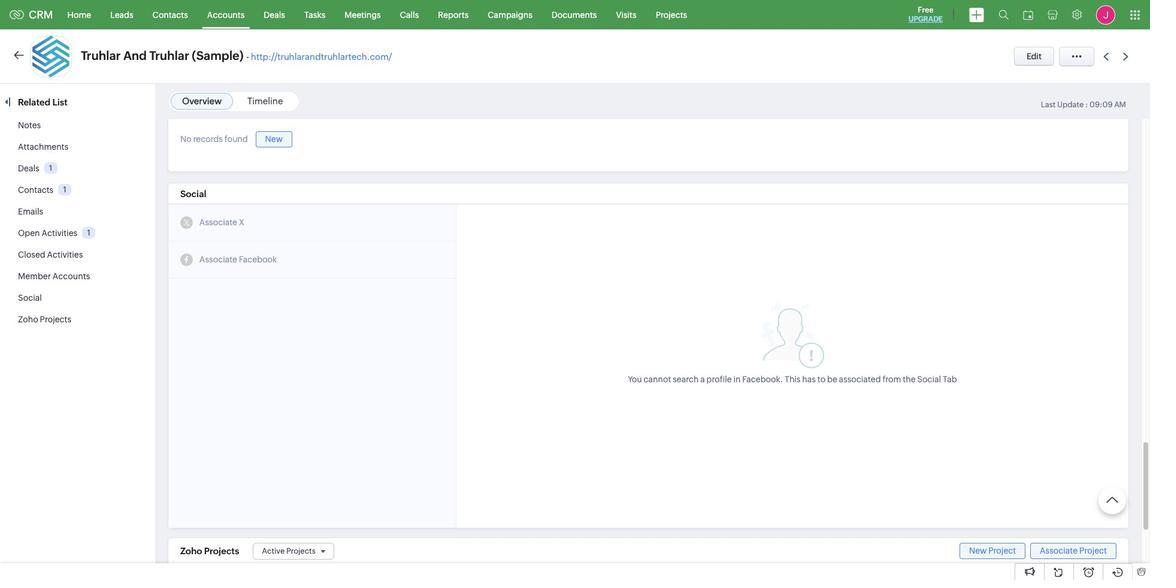 Task type: vqa. For each thing, say whether or not it's contained in the screenshot.
Client Script at the left bottom of page
no



Task type: locate. For each thing, give the bounding box(es) containing it.
notes link
[[18, 120, 41, 130]]

accounts up (sample)
[[207, 10, 245, 19]]

0 vertical spatial contacts
[[153, 10, 188, 19]]

1 up open activities link
[[63, 185, 66, 194]]

0 horizontal spatial 1
[[49, 164, 52, 173]]

1 for open activities
[[87, 228, 90, 237]]

timeline link
[[248, 96, 283, 106]]

calls link
[[391, 0, 429, 29]]

projects down social link
[[40, 315, 71, 324]]

1 vertical spatial deals
[[18, 164, 39, 173]]

activities up member accounts
[[47, 250, 83, 260]]

projects right visits
[[656, 10, 688, 19]]

2 vertical spatial 1
[[87, 228, 90, 237]]

activities up closed activities at the top of the page
[[42, 228, 77, 238]]

1 vertical spatial zoho
[[180, 546, 202, 556]]

0 vertical spatial new
[[265, 134, 283, 144]]

1 vertical spatial new
[[970, 546, 987, 556]]

0 vertical spatial 1
[[49, 164, 52, 173]]

facebook right in
[[743, 374, 781, 384]]

truhlar
[[81, 49, 121, 62], [149, 49, 189, 62]]

project
[[989, 546, 1017, 556], [1080, 546, 1108, 556]]

0 horizontal spatial zoho projects
[[18, 315, 71, 324]]

truhlar left and
[[81, 49, 121, 62]]

1 vertical spatial facebook
[[743, 374, 781, 384]]

contacts link right the leads
[[143, 0, 198, 29]]

0 vertical spatial zoho projects
[[18, 315, 71, 324]]

reports link
[[429, 0, 478, 29]]

projects right active
[[286, 546, 316, 555]]

deals link
[[254, 0, 295, 29], [18, 164, 39, 173]]

contacts
[[153, 10, 188, 19], [18, 185, 53, 195]]

leads link
[[101, 0, 143, 29]]

cannot
[[644, 374, 671, 384]]

crm
[[29, 8, 53, 21]]

previous record image
[[1104, 52, 1109, 60]]

1 horizontal spatial contacts link
[[143, 0, 198, 29]]

1 horizontal spatial accounts
[[207, 10, 245, 19]]

1 horizontal spatial truhlar
[[149, 49, 189, 62]]

deals down the attachments link
[[18, 164, 39, 173]]

0 vertical spatial activities
[[42, 228, 77, 238]]

0 horizontal spatial deals
[[18, 164, 39, 173]]

associate facebook
[[199, 255, 277, 264]]

accounts link
[[198, 0, 254, 29]]

deals
[[264, 10, 285, 19], [18, 164, 39, 173]]

1 vertical spatial activities
[[47, 250, 83, 260]]

last update : 09:09 am
[[1041, 100, 1127, 109]]

truhlar right and
[[149, 49, 189, 62]]

activities
[[42, 228, 77, 238], [47, 250, 83, 260]]

to
[[818, 374, 826, 384]]

1 horizontal spatial contacts
[[153, 10, 188, 19]]

1 vertical spatial zoho projects
[[180, 546, 239, 556]]

active
[[262, 546, 285, 555]]

http://truhlarandtruhlartech.com/ link
[[251, 52, 392, 62]]

deals link left tasks
[[254, 0, 295, 29]]

upgrade
[[909, 15, 943, 23]]

accounts down closed activities at the top of the page
[[53, 272, 90, 281]]

1 vertical spatial 1
[[63, 185, 66, 194]]

0 horizontal spatial social
[[18, 293, 42, 303]]

0 horizontal spatial contacts link
[[18, 185, 53, 195]]

0 vertical spatial facebook
[[239, 255, 277, 264]]

open activities
[[18, 228, 77, 238]]

emails
[[18, 207, 43, 216]]

projects inside projects link
[[656, 10, 688, 19]]

list
[[52, 97, 68, 107]]

associate project link
[[1031, 543, 1117, 559]]

member
[[18, 272, 51, 281]]

0 horizontal spatial deals link
[[18, 164, 39, 173]]

create menu image
[[970, 7, 985, 22]]

activities for open activities
[[42, 228, 77, 238]]

0 vertical spatial deals
[[264, 10, 285, 19]]

1 project from the left
[[989, 546, 1017, 556]]

new
[[265, 134, 283, 144], [970, 546, 987, 556]]

contacts right leads link
[[153, 10, 188, 19]]

notes
[[18, 120, 41, 130]]

member accounts
[[18, 272, 90, 281]]

1 vertical spatial associate
[[199, 255, 237, 264]]

new project link
[[960, 543, 1026, 559]]

1 right open activities
[[87, 228, 90, 237]]

0 vertical spatial deals link
[[254, 0, 295, 29]]

0 horizontal spatial contacts
[[18, 185, 53, 195]]

1 vertical spatial social
[[18, 293, 42, 303]]

campaigns
[[488, 10, 533, 19]]

project for new project
[[989, 546, 1017, 556]]

profile
[[707, 374, 732, 384]]

deals link down the attachments link
[[18, 164, 39, 173]]

projects
[[656, 10, 688, 19], [40, 315, 71, 324], [204, 546, 239, 556], [286, 546, 316, 555]]

search
[[673, 374, 699, 384]]

1 horizontal spatial deals
[[264, 10, 285, 19]]

truhlar and truhlar (sample) - http://truhlarandtruhlartech.com/
[[81, 49, 392, 62]]

accounts
[[207, 10, 245, 19], [53, 272, 90, 281]]

documents
[[552, 10, 597, 19]]

2 horizontal spatial 1
[[87, 228, 90, 237]]

activities for closed activities
[[47, 250, 83, 260]]

associate project
[[1041, 546, 1108, 556]]

1 horizontal spatial social
[[180, 189, 206, 199]]

contacts link up emails link at the left top of the page
[[18, 185, 53, 195]]

1 horizontal spatial new
[[970, 546, 987, 556]]

closed activities
[[18, 250, 83, 260]]

deals left tasks
[[264, 10, 285, 19]]

0 horizontal spatial truhlar
[[81, 49, 121, 62]]

campaigns link
[[478, 0, 542, 29]]

social down member
[[18, 293, 42, 303]]

search element
[[992, 0, 1017, 29]]

1 horizontal spatial project
[[1080, 546, 1108, 556]]

associate
[[199, 218, 237, 227], [199, 255, 237, 264], [1041, 546, 1078, 556]]

home
[[67, 10, 91, 19]]

meetings link
[[335, 0, 391, 29]]

no records found
[[180, 135, 248, 144]]

1 horizontal spatial facebook
[[743, 374, 781, 384]]

contacts link
[[143, 0, 198, 29], [18, 185, 53, 195]]

1 vertical spatial accounts
[[53, 272, 90, 281]]

social up associate x
[[180, 189, 206, 199]]

1
[[49, 164, 52, 173], [63, 185, 66, 194], [87, 228, 90, 237]]

free upgrade
[[909, 5, 943, 23]]

1 horizontal spatial 1
[[63, 185, 66, 194]]

this
[[785, 374, 801, 384]]

social
[[180, 189, 206, 199], [18, 293, 42, 303], [918, 374, 942, 384]]

0 horizontal spatial new
[[265, 134, 283, 144]]

related list
[[18, 97, 70, 107]]

overview
[[182, 96, 222, 106]]

projects left active
[[204, 546, 239, 556]]

1 vertical spatial deals link
[[18, 164, 39, 173]]

2 project from the left
[[1080, 546, 1108, 556]]

0 vertical spatial contacts link
[[143, 0, 198, 29]]

1 horizontal spatial deals link
[[254, 0, 295, 29]]

0 vertical spatial social
[[180, 189, 206, 199]]

records
[[193, 135, 223, 144]]

facebook
[[239, 255, 277, 264], [743, 374, 781, 384]]

crm link
[[10, 8, 53, 21]]

new link
[[256, 131, 292, 147]]

social right the at the bottom
[[918, 374, 942, 384]]

member accounts link
[[18, 272, 90, 281]]

update
[[1058, 100, 1084, 109]]

0 vertical spatial associate
[[199, 218, 237, 227]]

.
[[781, 374, 784, 384]]

associated
[[839, 374, 881, 384]]

tasks
[[304, 10, 326, 19]]

no
[[180, 135, 192, 144]]

active projects
[[262, 546, 316, 555]]

1 horizontal spatial zoho projects
[[180, 546, 239, 556]]

2 vertical spatial social
[[918, 374, 942, 384]]

09:09
[[1090, 100, 1113, 109]]

(sample)
[[192, 49, 244, 62]]

x
[[239, 218, 245, 227]]

1 down the attachments link
[[49, 164, 52, 173]]

facebook down x
[[239, 255, 277, 264]]

1 vertical spatial contacts link
[[18, 185, 53, 195]]

contacts up emails link at the left top of the page
[[18, 185, 53, 195]]

zoho
[[18, 315, 38, 324], [180, 546, 202, 556]]

calls
[[400, 10, 419, 19]]

the
[[903, 374, 916, 384]]

0 horizontal spatial zoho
[[18, 315, 38, 324]]

0 vertical spatial zoho
[[18, 315, 38, 324]]

0 horizontal spatial project
[[989, 546, 1017, 556]]



Task type: describe. For each thing, give the bounding box(es) containing it.
tab
[[943, 374, 958, 384]]

edit
[[1027, 52, 1042, 61]]

free
[[918, 5, 934, 14]]

create menu element
[[963, 0, 992, 29]]

timeline
[[248, 96, 283, 106]]

emails link
[[18, 207, 43, 216]]

found
[[225, 135, 248, 144]]

1 vertical spatial contacts
[[18, 185, 53, 195]]

profile element
[[1090, 0, 1123, 29]]

new for new
[[265, 134, 283, 144]]

1 truhlar from the left
[[81, 49, 121, 62]]

new project
[[970, 546, 1017, 556]]

1 for deals
[[49, 164, 52, 173]]

attachments
[[18, 142, 68, 152]]

related
[[18, 97, 50, 107]]

home link
[[58, 0, 101, 29]]

1 for contacts
[[63, 185, 66, 194]]

zoho projects link
[[18, 315, 71, 324]]

2 truhlar from the left
[[149, 49, 189, 62]]

open
[[18, 228, 40, 238]]

closed
[[18, 250, 45, 260]]

profile image
[[1097, 5, 1116, 24]]

and
[[123, 49, 147, 62]]

search image
[[999, 10, 1009, 20]]

edit button
[[1015, 47, 1055, 66]]

attachments link
[[18, 142, 68, 152]]

closed activities link
[[18, 250, 83, 260]]

0 vertical spatial accounts
[[207, 10, 245, 19]]

http://truhlarandtruhlartech.com/
[[251, 52, 392, 62]]

a
[[701, 374, 705, 384]]

tasks link
[[295, 0, 335, 29]]

new for new project
[[970, 546, 987, 556]]

has
[[803, 374, 816, 384]]

open activities link
[[18, 228, 77, 238]]

associate x
[[199, 218, 245, 227]]

you cannot search a profile in facebook . this has to be associated from the social tab
[[628, 374, 958, 384]]

-
[[246, 52, 249, 62]]

associate for x
[[199, 218, 237, 227]]

reports
[[438, 10, 469, 19]]

visits
[[616, 10, 637, 19]]

2 horizontal spatial social
[[918, 374, 942, 384]]

associate for facebook
[[199, 255, 237, 264]]

visits link
[[607, 0, 647, 29]]

documents link
[[542, 0, 607, 29]]

2 vertical spatial associate
[[1041, 546, 1078, 556]]

leads
[[110, 10, 133, 19]]

social link
[[18, 293, 42, 303]]

1 horizontal spatial zoho
[[180, 546, 202, 556]]

meetings
[[345, 10, 381, 19]]

:
[[1086, 100, 1089, 109]]

Active Projects field
[[253, 543, 334, 560]]

last
[[1041, 100, 1056, 109]]

next record image
[[1124, 52, 1132, 60]]

from
[[883, 374, 902, 384]]

projects link
[[647, 0, 697, 29]]

project for associate project
[[1080, 546, 1108, 556]]

you
[[628, 374, 642, 384]]

calendar image
[[1024, 10, 1034, 19]]

projects inside active projects field
[[286, 546, 316, 555]]

am
[[1115, 100, 1127, 109]]

0 horizontal spatial accounts
[[53, 272, 90, 281]]

in
[[734, 374, 741, 384]]

be
[[828, 374, 838, 384]]

overview link
[[182, 96, 222, 106]]

0 horizontal spatial facebook
[[239, 255, 277, 264]]



